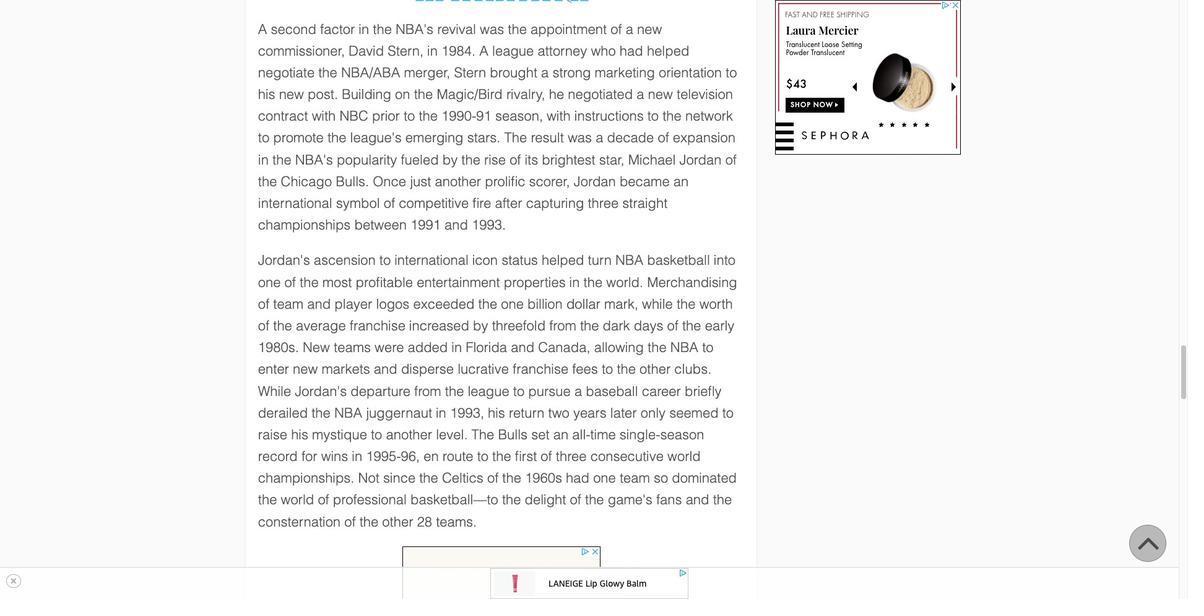 Task type: vqa. For each thing, say whether or not it's contained in the screenshot.
bottom panels
no



Task type: locate. For each thing, give the bounding box(es) containing it.
1 horizontal spatial a
[[479, 43, 488, 59]]

0 vertical spatial league
[[492, 43, 534, 59]]

by inside a second factor in the nba's revival was the appointment of a new commissioner, david stern, in 1984. a league attorney who had helped negotiate the nba/aba merger, stern brought a strong marketing orientation to his new post. building on the magic/bird rivalry, he negotiated a new television contract with nbc prior to the 1990-91 season, with instructions to the network to promote the league's emerging stars. the result was a decade of expansion in the nba's popularity fueled by the rise of its brightest star, michael jordan of the chicago bulls. once just another prolific scorer, jordan became an international symbol of competitive fire after capturing three straight championships between 1991 and 1993.
[[442, 152, 458, 168]]

0 horizontal spatial had
[[566, 471, 589, 486]]

nbc
[[340, 108, 368, 124]]

a left "strong"
[[541, 65, 549, 80]]

0 vertical spatial three
[[588, 196, 619, 211]]

his up for
[[291, 427, 308, 443]]

to down early
[[702, 340, 713, 355]]

the up 1993,
[[445, 384, 464, 399]]

to right seemed
[[722, 405, 734, 421]]

league inside a second factor in the nba's revival was the appointment of a new commissioner, david stern, in 1984. a league attorney who had helped negotiate the nba/aba merger, stern brought a strong marketing orientation to his new post. building on the magic/bird rivalry, he negotiated a new television contract with nbc prior to the 1990-91 season, with instructions to the network to promote the league's emerging stars. the result was a decade of expansion in the nba's popularity fueled by the rise of its brightest star, michael jordan of the chicago bulls. once just another prolific scorer, jordan became an international symbol of competitive fire after capturing three straight championships between 1991 and 1993.
[[492, 43, 534, 59]]

an left all- on the bottom
[[553, 427, 568, 443]]

the down turn
[[584, 275, 602, 290]]

his
[[258, 87, 275, 102], [488, 405, 505, 421], [291, 427, 308, 443]]

0 vertical spatial another
[[435, 174, 481, 189]]

three down all- on the bottom
[[556, 449, 587, 464]]

1 horizontal spatial other
[[640, 362, 671, 377]]

0 horizontal spatial from
[[414, 384, 441, 399]]

1993.
[[472, 217, 506, 233]]

entertainment
[[417, 275, 500, 290]]

season,
[[495, 108, 543, 124]]

in up level.
[[436, 405, 446, 421]]

0 vertical spatial an
[[673, 174, 689, 189]]

after
[[495, 196, 522, 211]]

jordan's down the markets
[[295, 384, 347, 399]]

1 horizontal spatial team
[[620, 471, 650, 486]]

0 horizontal spatial an
[[553, 427, 568, 443]]

1 vertical spatial the
[[472, 427, 494, 443]]

0 horizontal spatial other
[[382, 514, 413, 530]]

player
[[334, 296, 372, 312]]

0 vertical spatial was
[[480, 21, 504, 37]]

status
[[502, 253, 538, 268]]

second
[[271, 21, 316, 37]]

delight
[[525, 492, 566, 508]]

advertisement region
[[402, 0, 600, 5], [775, 0, 961, 155], [402, 547, 600, 599], [490, 568, 688, 599]]

star,
[[599, 152, 624, 168]]

to up return
[[513, 384, 525, 399]]

allowing
[[594, 340, 644, 355]]

0 horizontal spatial team
[[273, 296, 303, 312]]

canada,
[[538, 340, 590, 355]]

scorer,
[[529, 174, 570, 189]]

1 horizontal spatial had
[[620, 43, 643, 59]]

his inside a second factor in the nba's revival was the appointment of a new commissioner, david stern, in 1984. a league attorney who had helped negotiate the nba/aba merger, stern brought a strong marketing orientation to his new post. building on the magic/bird rivalry, he negotiated a new television contract with nbc prior to the 1990-91 season, with instructions to the network to promote the league's emerging stars. the result was a decade of expansion in the nba's popularity fueled by the rise of its brightest star, michael jordan of the chicago bulls. once just another prolific scorer, jordan became an international symbol of competitive fire after capturing three straight championships between 1991 and 1993.
[[258, 87, 275, 102]]

by up florida
[[473, 318, 488, 334]]

0 horizontal spatial another
[[386, 427, 432, 443]]

fees
[[572, 362, 598, 377]]

1984.
[[441, 43, 476, 59]]

international
[[258, 196, 332, 211], [394, 253, 469, 268]]

0 horizontal spatial his
[[258, 87, 275, 102]]

in
[[359, 21, 369, 37], [427, 43, 438, 59], [258, 152, 269, 168], [569, 275, 580, 290], [451, 340, 462, 355], [436, 405, 446, 421], [352, 449, 362, 464]]

helped inside a second factor in the nba's revival was the appointment of a new commissioner, david stern, in 1984. a league attorney who had helped negotiate the nba/aba merger, stern brought a strong marketing orientation to his new post. building on the magic/bird rivalry, he negotiated a new television contract with nbc prior to the 1990-91 season, with instructions to the network to promote the league's emerging stars. the result was a decade of expansion in the nba's popularity fueled by the rise of its brightest star, michael jordan of the chicago bulls. once just another prolific scorer, jordan became an international symbol of competitive fire after capturing three straight championships between 1991 and 1993.
[[647, 43, 689, 59]]

0 horizontal spatial three
[[556, 449, 587, 464]]

had inside jordan's ascension to international icon status helped turn nba basketball into one of the most profitable entertainment properties in the world. merchandising of team and player logos exceeded the one billion dollar mark, while the worth of the average franchise increased by threefold from the dark days of the early 1980s. new teams were added in florida and canada, allowing the nba to enter new markets and disperse lucrative franchise fees to the other clubs. while jordan's departure from the league to pursue a baseball career briefly derailed the nba juggernaut in 1993, his return two years later only seemed to raise his mystique to another level. the bulls set an all-time single-season record for wins in 1995-96, en route to the first of three consecutive world championships. not since the celtics of the 1960s had one team so dominated the world of professional basketball—to the delight of the game's fans and the consternation of the other 28 teams.
[[566, 471, 589, 486]]

helped
[[647, 43, 689, 59], [542, 253, 584, 268]]

28
[[417, 514, 432, 530]]

league up brought
[[492, 43, 534, 59]]

nba's
[[396, 21, 433, 37], [295, 152, 333, 168]]

0 vertical spatial helped
[[647, 43, 689, 59]]

nba up world.
[[615, 253, 643, 268]]

2 with from the left
[[547, 108, 571, 124]]

1 horizontal spatial franchise
[[513, 362, 568, 377]]

the up post.
[[318, 65, 337, 80]]

jordan down star,
[[574, 174, 616, 189]]

had inside a second factor in the nba's revival was the appointment of a new commissioner, david stern, in 1984. a league attorney who had helped negotiate the nba/aba merger, stern brought a strong marketing orientation to his new post. building on the magic/bird rivalry, he negotiated a new television contract with nbc prior to the 1990-91 season, with instructions to the network to promote the league's emerging stars. the result was a decade of expansion in the nba's popularity fueled by the rise of its brightest star, michael jordan of the chicago bulls. once just another prolific scorer, jordan became an international symbol of competitive fire after capturing three straight championships between 1991 and 1993.
[[620, 43, 643, 59]]

1 vertical spatial franchise
[[513, 362, 568, 377]]

wins
[[321, 449, 348, 464]]

celtics
[[442, 471, 483, 486]]

between
[[354, 217, 407, 233]]

1995-
[[366, 449, 401, 464]]

dark
[[603, 318, 630, 334]]

0 horizontal spatial the
[[472, 427, 494, 443]]

was right revival
[[480, 21, 504, 37]]

×
[[10, 575, 17, 588]]

1 vertical spatial league
[[468, 384, 509, 399]]

0 horizontal spatial with
[[312, 108, 336, 124]]

the up 1980s.
[[273, 318, 292, 334]]

2 vertical spatial his
[[291, 427, 308, 443]]

0 horizontal spatial international
[[258, 196, 332, 211]]

his up contract
[[258, 87, 275, 102]]

another
[[435, 174, 481, 189], [386, 427, 432, 443]]

who
[[591, 43, 616, 59]]

a inside jordan's ascension to international icon status helped turn nba basketball into one of the most profitable entertainment properties in the world. merchandising of team and player logos exceeded the one billion dollar mark, while the worth of the average franchise increased by threefold from the dark days of the early 1980s. new teams were added in florida and canada, allowing the nba to enter new markets and disperse lucrative franchise fees to the other clubs. while jordan's departure from the league to pursue a baseball career briefly derailed the nba juggernaut in 1993, his return two years later only seemed to raise his mystique to another level. the bulls set an all-time single-season record for wins in 1995-96, en route to the first of three consecutive world championships. not since the celtics of the 1960s had one team so dominated the world of professional basketball—to the delight of the game's fans and the consternation of the other 28 teams.
[[574, 384, 582, 399]]

by
[[442, 152, 458, 168], [473, 318, 488, 334]]

1 vertical spatial team
[[620, 471, 650, 486]]

in down increased in the left of the page
[[451, 340, 462, 355]]

international up entertainment
[[394, 253, 469, 268]]

competitive
[[399, 196, 469, 211]]

0 vertical spatial from
[[549, 318, 576, 334]]

0 horizontal spatial a
[[258, 21, 267, 37]]

1 vertical spatial helped
[[542, 253, 584, 268]]

0 horizontal spatial helped
[[542, 253, 584, 268]]

another up fire
[[435, 174, 481, 189]]

result
[[531, 130, 564, 146]]

0 horizontal spatial nba
[[334, 405, 362, 421]]

the down promote
[[272, 152, 291, 168]]

to up baseball
[[602, 362, 613, 377]]

to up profitable
[[379, 253, 391, 268]]

commissioner,
[[258, 43, 345, 59]]

an inside jordan's ascension to international icon status helped turn nba basketball into one of the most profitable entertainment properties in the world. merchandising of team and player logos exceeded the one billion dollar mark, while the worth of the average franchise increased by threefold from the dark days of the early 1980s. new teams were added in florida and canada, allowing the nba to enter new markets and disperse lucrative franchise fees to the other clubs. while jordan's departure from the league to pursue a baseball career briefly derailed the nba juggernaut in 1993, his return two years later only seemed to raise his mystique to another level. the bulls set an all-time single-season record for wins in 1995-96, en route to the first of three consecutive world championships. not since the celtics of the 1960s had one team so dominated the world of professional basketball—to the delight of the game's fans and the consternation of the other 28 teams.
[[553, 427, 568, 443]]

nba up clubs.
[[670, 340, 698, 355]]

1 horizontal spatial an
[[673, 174, 689, 189]]

since
[[383, 471, 415, 486]]

time
[[590, 427, 616, 443]]

to down contract
[[258, 130, 269, 146]]

the down season,
[[504, 130, 527, 146]]

the down entertainment
[[478, 296, 497, 312]]

the left chicago
[[258, 174, 277, 189]]

a right 1984.
[[479, 43, 488, 59]]

franchise up were
[[350, 318, 405, 334]]

0 vertical spatial nba
[[615, 253, 643, 268]]

decade
[[607, 130, 654, 146]]

with down he
[[547, 108, 571, 124]]

1 horizontal spatial another
[[435, 174, 481, 189]]

a left the second
[[258, 21, 267, 37]]

1 horizontal spatial jordan
[[679, 152, 722, 168]]

team up 'average'
[[273, 296, 303, 312]]

three left straight
[[588, 196, 619, 211]]

the down first
[[502, 471, 521, 486]]

and down "threefold"
[[511, 340, 534, 355]]

0 vertical spatial his
[[258, 87, 275, 102]]

an inside a second factor in the nba's revival was the appointment of a new commissioner, david stern, in 1984. a league attorney who had helped negotiate the nba/aba merger, stern brought a strong marketing orientation to his new post. building on the magic/bird rivalry, he negotiated a new television contract with nbc prior to the 1990-91 season, with instructions to the network to promote the league's emerging stars. the result was a decade of expansion in the nba's popularity fueled by the rise of its brightest star, michael jordan of the chicago bulls. once just another prolific scorer, jordan became an international symbol of competitive fire after capturing three straight championships between 1991 and 1993.
[[673, 174, 689, 189]]

1 vertical spatial had
[[566, 471, 589, 486]]

clubs.
[[674, 362, 711, 377]]

level.
[[436, 427, 468, 443]]

1 vertical spatial another
[[386, 427, 432, 443]]

consternation
[[258, 514, 341, 530]]

the down days on the right
[[648, 340, 667, 355]]

world down season
[[667, 449, 701, 464]]

2 horizontal spatial one
[[593, 471, 616, 486]]

was up brightest at top
[[568, 130, 592, 146]]

1 horizontal spatial from
[[549, 318, 576, 334]]

0 horizontal spatial was
[[480, 21, 504, 37]]

jordan
[[679, 152, 722, 168], [574, 174, 616, 189]]

0 vertical spatial one
[[258, 275, 281, 290]]

a
[[626, 21, 633, 37], [541, 65, 549, 80], [637, 87, 644, 102], [596, 130, 603, 146], [574, 384, 582, 399]]

from up canada,
[[549, 318, 576, 334]]

other up 'career'
[[640, 362, 671, 377]]

jordan's
[[258, 253, 310, 268], [295, 384, 347, 399]]

1 vertical spatial a
[[479, 43, 488, 59]]

was
[[480, 21, 504, 37], [568, 130, 592, 146]]

1 horizontal spatial by
[[473, 318, 488, 334]]

the inside a second factor in the nba's revival was the appointment of a new commissioner, david stern, in 1984. a league attorney who had helped negotiate the nba/aba merger, stern brought a strong marketing orientation to his new post. building on the magic/bird rivalry, he negotiated a new television contract with nbc prior to the 1990-91 season, with instructions to the network to promote the league's emerging stars. the result was a decade of expansion in the nba's popularity fueled by the rise of its brightest star, michael jordan of the chicago bulls. once just another prolific scorer, jordan became an international symbol of competitive fire after capturing three straight championships between 1991 and 1993.
[[504, 130, 527, 146]]

1 vertical spatial was
[[568, 130, 592, 146]]

0 vertical spatial had
[[620, 43, 643, 59]]

to up 1995-
[[371, 427, 382, 443]]

popularity
[[337, 152, 397, 168]]

three inside a second factor in the nba's revival was the appointment of a new commissioner, david stern, in 1984. a league attorney who had helped negotiate the nba/aba merger, stern brought a strong marketing orientation to his new post. building on the magic/bird rivalry, he negotiated a new television contract with nbc prior to the 1990-91 season, with instructions to the network to promote the league's emerging stars. the result was a decade of expansion in the nba's popularity fueled by the rise of its brightest star, michael jordan of the chicago bulls. once just another prolific scorer, jordan became an international symbol of competitive fire after capturing three straight championships between 1991 and 1993.
[[588, 196, 619, 211]]

0 vertical spatial international
[[258, 196, 332, 211]]

0 horizontal spatial jordan
[[574, 174, 616, 189]]

other left 28
[[382, 514, 413, 530]]

his up bulls
[[488, 405, 505, 421]]

world
[[667, 449, 701, 464], [281, 492, 314, 508]]

another inside a second factor in the nba's revival was the appointment of a new commissioner, david stern, in 1984. a league attorney who had helped negotiate the nba/aba merger, stern brought a strong marketing orientation to his new post. building on the magic/bird rivalry, he negotiated a new television contract with nbc prior to the 1990-91 season, with instructions to the network to promote the league's emerging stars. the result was a decade of expansion in the nba's popularity fueled by the rise of its brightest star, michael jordan of the chicago bulls. once just another prolific scorer, jordan became an international symbol of competitive fire after capturing three straight championships between 1991 and 1993.
[[435, 174, 481, 189]]

0 horizontal spatial nba's
[[295, 152, 333, 168]]

1 vertical spatial an
[[553, 427, 568, 443]]

the down dollar
[[580, 318, 599, 334]]

raise
[[258, 427, 287, 443]]

dominated
[[672, 471, 737, 486]]

fire
[[473, 196, 491, 211]]

1 vertical spatial three
[[556, 449, 587, 464]]

the down 1993,
[[472, 427, 494, 443]]

nba's up chicago
[[295, 152, 333, 168]]

the
[[373, 21, 392, 37], [508, 21, 527, 37], [318, 65, 337, 80], [414, 87, 433, 102], [419, 108, 438, 124], [663, 108, 682, 124], [327, 130, 346, 146], [272, 152, 291, 168], [461, 152, 480, 168], [258, 174, 277, 189], [300, 275, 319, 290], [584, 275, 602, 290], [478, 296, 497, 312], [677, 296, 696, 312], [273, 318, 292, 334], [580, 318, 599, 334], [682, 318, 701, 334], [648, 340, 667, 355], [617, 362, 636, 377], [445, 384, 464, 399], [312, 405, 330, 421], [492, 449, 511, 464], [419, 471, 438, 486], [502, 471, 521, 486], [258, 492, 277, 508], [502, 492, 521, 508], [585, 492, 604, 508], [713, 492, 732, 508], [359, 514, 378, 530]]

1 horizontal spatial nba's
[[396, 21, 433, 37]]

1 horizontal spatial three
[[588, 196, 619, 211]]

stern
[[454, 65, 486, 80]]

became
[[620, 174, 670, 189]]

exceeded
[[413, 296, 475, 312]]

2 horizontal spatial his
[[488, 405, 505, 421]]

and up 'average'
[[307, 296, 331, 312]]

1 horizontal spatial his
[[291, 427, 308, 443]]

1 vertical spatial other
[[382, 514, 413, 530]]

nba's up stern,
[[396, 21, 433, 37]]

new inside jordan's ascension to international icon status helped turn nba basketball into one of the most profitable entertainment properties in the world. merchandising of team and player logos exceeded the one billion dollar mark, while the worth of the average franchise increased by threefold from the dark days of the early 1980s. new teams were added in florida and canada, allowing the nba to enter new markets and disperse lucrative franchise fees to the other clubs. while jordan's departure from the league to pursue a baseball career briefly derailed the nba juggernaut in 1993, his return two years later only seemed to raise his mystique to another level. the bulls set an all-time single-season record for wins in 1995-96, en route to the first of three consecutive world championships. not since the celtics of the 1960s had one team so dominated the world of professional basketball—to the delight of the game's fans and the consternation of the other 28 teams.
[[293, 362, 318, 377]]

0 horizontal spatial world
[[281, 492, 314, 508]]

and
[[445, 217, 468, 233], [307, 296, 331, 312], [511, 340, 534, 355], [374, 362, 397, 377], [686, 492, 709, 508]]

1 horizontal spatial helped
[[647, 43, 689, 59]]

a
[[258, 21, 267, 37], [479, 43, 488, 59]]

helped up properties on the top of page
[[542, 253, 584, 268]]

0 vertical spatial other
[[640, 362, 671, 377]]

league
[[492, 43, 534, 59], [468, 384, 509, 399]]

1 vertical spatial from
[[414, 384, 441, 399]]

jordan down expansion
[[679, 152, 722, 168]]

a down instructions
[[596, 130, 603, 146]]

1 horizontal spatial with
[[547, 108, 571, 124]]

1 horizontal spatial international
[[394, 253, 469, 268]]

had up marketing on the right top of page
[[620, 43, 643, 59]]

to up the decade
[[647, 108, 659, 124]]

season
[[660, 427, 704, 443]]

international inside jordan's ascension to international icon status helped turn nba basketball into one of the most profitable entertainment properties in the world. merchandising of team and player logos exceeded the one billion dollar mark, while the worth of the average franchise increased by threefold from the dark days of the early 1980s. new teams were added in florida and canada, allowing the nba to enter new markets and disperse lucrative franchise fees to the other clubs. while jordan's departure from the league to pursue a baseball career briefly derailed the nba juggernaut in 1993, his return two years later only seemed to raise his mystique to another level. the bulls set an all-time single-season record for wins in 1995-96, en route to the first of three consecutive world championships. not since the celtics of the 1960s had one team so dominated the world of professional basketball—to the delight of the game's fans and the consternation of the other 28 teams.
[[394, 253, 469, 268]]

had right 1960s
[[566, 471, 589, 486]]

the left game's
[[585, 492, 604, 508]]

international up championships
[[258, 196, 332, 211]]

0 horizontal spatial franchise
[[350, 318, 405, 334]]

1 vertical spatial by
[[473, 318, 488, 334]]

0 vertical spatial franchise
[[350, 318, 405, 334]]

the down en
[[419, 471, 438, 486]]

the up brought
[[508, 21, 527, 37]]

0 horizontal spatial by
[[442, 152, 458, 168]]

symbol
[[336, 196, 380, 211]]

0 vertical spatial by
[[442, 152, 458, 168]]

a down fees
[[574, 384, 582, 399]]

the up consternation at bottom
[[258, 492, 277, 508]]

magic/bird
[[437, 87, 503, 102]]

2 horizontal spatial nba
[[670, 340, 698, 355]]

1 vertical spatial international
[[394, 253, 469, 268]]

early
[[705, 318, 734, 334]]

by down emerging
[[442, 152, 458, 168]]

0 vertical spatial jordan's
[[258, 253, 310, 268]]

1 vertical spatial world
[[281, 492, 314, 508]]

new
[[303, 340, 330, 355]]

two
[[548, 405, 569, 421]]

dollar
[[566, 296, 600, 312]]

league down lucrative at the left of the page
[[468, 384, 509, 399]]

and inside a second factor in the nba's revival was the appointment of a new commissioner, david stern, in 1984. a league attorney who had helped negotiate the nba/aba merger, stern brought a strong marketing orientation to his new post. building on the magic/bird rivalry, he negotiated a new television contract with nbc prior to the 1990-91 season, with instructions to the network to promote the league's emerging stars. the result was a decade of expansion in the nba's popularity fueled by the rise of its brightest star, michael jordan of the chicago bulls. once just another prolific scorer, jordan became an international symbol of competitive fire after capturing three straight championships between 1991 and 1993.
[[445, 217, 468, 233]]

1 horizontal spatial the
[[504, 130, 527, 146]]

jordan's down championships
[[258, 253, 310, 268]]

2 vertical spatial one
[[593, 471, 616, 486]]

new down "new"
[[293, 362, 318, 377]]

for
[[301, 449, 317, 464]]

1 vertical spatial jordan
[[574, 174, 616, 189]]

to
[[726, 65, 737, 80], [404, 108, 415, 124], [647, 108, 659, 124], [258, 130, 269, 146], [379, 253, 391, 268], [702, 340, 713, 355], [602, 362, 613, 377], [513, 384, 525, 399], [722, 405, 734, 421], [371, 427, 382, 443], [477, 449, 488, 464]]

all-
[[572, 427, 590, 443]]

new
[[637, 21, 662, 37], [279, 87, 304, 102], [648, 87, 673, 102], [293, 362, 318, 377]]

helped up orientation
[[647, 43, 689, 59]]

world up consternation at bottom
[[281, 492, 314, 508]]

0 vertical spatial world
[[667, 449, 701, 464]]

post.
[[308, 87, 338, 102]]

so
[[654, 471, 668, 486]]

jordan's ascension to international icon status helped turn nba basketball into one of the most profitable entertainment properties in the world. merchandising of team and player logos exceeded the one billion dollar mark, while the worth of the average franchise increased by threefold from the dark days of the early 1980s. new teams were added in florida and canada, allowing the nba to enter new markets and disperse lucrative franchise fees to the other clubs. while jordan's departure from the league to pursue a baseball career briefly derailed the nba juggernaut in 1993, his return two years later only seemed to raise his mystique to another level. the bulls set an all-time single-season record for wins in 1995-96, en route to the first of three consecutive world championships. not since the celtics of the 1960s had one team so dominated the world of professional basketball—to the delight of the game's fans and the consternation of the other 28 teams.
[[258, 253, 737, 530]]

2 vertical spatial nba
[[334, 405, 362, 421]]

an down the "michael" on the right of page
[[673, 174, 689, 189]]

another up 96,
[[386, 427, 432, 443]]

1 vertical spatial one
[[501, 296, 524, 312]]

florida
[[466, 340, 507, 355]]

1 vertical spatial nba
[[670, 340, 698, 355]]

0 vertical spatial the
[[504, 130, 527, 146]]

game's
[[608, 492, 652, 508]]

a down marketing on the right top of page
[[637, 87, 644, 102]]

with down post.
[[312, 108, 336, 124]]

the down nbc at the left of page
[[327, 130, 346, 146]]

0 vertical spatial jordan
[[679, 152, 722, 168]]

1 horizontal spatial world
[[667, 449, 701, 464]]



Task type: describe. For each thing, give the bounding box(es) containing it.
world.
[[606, 275, 643, 290]]

first
[[515, 449, 537, 464]]

in up dollar
[[569, 275, 580, 290]]

international inside a second factor in the nba's revival was the appointment of a new commissioner, david stern, in 1984. a league attorney who had helped negotiate the nba/aba merger, stern brought a strong marketing orientation to his new post. building on the magic/bird rivalry, he negotiated a new television contract with nbc prior to the 1990-91 season, with instructions to the network to promote the league's emerging stars. the result was a decade of expansion in the nba's popularity fueled by the rise of its brightest star, michael jordan of the chicago bulls. once just another prolific scorer, jordan became an international symbol of competitive fire after capturing three straight championships between 1991 and 1993.
[[258, 196, 332, 211]]

appointment
[[531, 21, 607, 37]]

bulls
[[498, 427, 528, 443]]

its
[[525, 152, 538, 168]]

once
[[373, 174, 406, 189]]

only
[[641, 405, 666, 421]]

rise
[[484, 152, 506, 168]]

the left early
[[682, 318, 701, 334]]

building
[[342, 87, 391, 102]]

96,
[[401, 449, 420, 464]]

career
[[642, 384, 681, 399]]

brought
[[490, 65, 537, 80]]

the up mystique
[[312, 405, 330, 421]]

instructions
[[574, 108, 644, 124]]

another inside jordan's ascension to international icon status helped turn nba basketball into one of the most profitable entertainment properties in the world. merchandising of team and player logos exceeded the one billion dollar mark, while the worth of the average franchise increased by threefold from the dark days of the early 1980s. new teams were added in florida and canada, allowing the nba to enter new markets and disperse lucrative franchise fees to the other clubs. while jordan's departure from the league to pursue a baseball career briefly derailed the nba juggernaut in 1993, his return two years later only seemed to raise his mystique to another level. the bulls set an all-time single-season record for wins in 1995-96, en route to the first of three consecutive world championships. not since the celtics of the 1960s had one team so dominated the world of professional basketball—to the delight of the game's fans and the consternation of the other 28 teams.
[[386, 427, 432, 443]]

the left most
[[300, 275, 319, 290]]

1 horizontal spatial was
[[568, 130, 592, 146]]

the left delight
[[502, 492, 521, 508]]

league inside jordan's ascension to international icon status helped turn nba basketball into one of the most profitable entertainment properties in the world. merchandising of team and player logos exceeded the one billion dollar mark, while the worth of the average franchise increased by threefold from the dark days of the early 1980s. new teams were added in florida and canada, allowing the nba to enter new markets and disperse lucrative franchise fees to the other clubs. while jordan's departure from the league to pursue a baseball career briefly derailed the nba juggernaut in 1993, his return two years later only seemed to raise his mystique to another level. the bulls set an all-time single-season record for wins in 1995-96, en route to the first of three consecutive world championships. not since the celtics of the 1960s had one team so dominated the world of professional basketball—to the delight of the game's fans and the consternation of the other 28 teams.
[[468, 384, 509, 399]]

0 vertical spatial nba's
[[396, 21, 433, 37]]

years
[[573, 405, 607, 421]]

on
[[395, 87, 410, 102]]

in up merger,
[[427, 43, 438, 59]]

were
[[375, 340, 404, 355]]

by inside jordan's ascension to international icon status helped turn nba basketball into one of the most profitable entertainment properties in the world. merchandising of team and player logos exceeded the one billion dollar mark, while the worth of the average franchise increased by threefold from the dark days of the early 1980s. new teams were added in florida and canada, allowing the nba to enter new markets and disperse lucrative franchise fees to the other clubs. while jordan's departure from the league to pursue a baseball career briefly derailed the nba juggernaut in 1993, his return two years later only seemed to raise his mystique to another level. the bulls set an all-time single-season record for wins in 1995-96, en route to the first of three consecutive world championships. not since the celtics of the 1960s had one team so dominated the world of professional basketball—to the delight of the game's fans and the consternation of the other 28 teams.
[[473, 318, 488, 334]]

network
[[685, 108, 733, 124]]

in down contract
[[258, 152, 269, 168]]

the down dominated
[[713, 492, 732, 508]]

1980s.
[[258, 340, 299, 355]]

new down orientation
[[648, 87, 673, 102]]

increased
[[409, 318, 469, 334]]

0 vertical spatial a
[[258, 21, 267, 37]]

prior
[[372, 108, 400, 124]]

strong
[[553, 65, 591, 80]]

threefold
[[492, 318, 545, 334]]

lucrative
[[458, 362, 509, 377]]

the down professional
[[359, 514, 378, 530]]

merger,
[[404, 65, 450, 80]]

and down dominated
[[686, 492, 709, 508]]

days
[[634, 318, 663, 334]]

en
[[424, 449, 439, 464]]

disperse
[[401, 362, 454, 377]]

factor
[[320, 21, 355, 37]]

chicago
[[281, 174, 332, 189]]

pursue
[[528, 384, 571, 399]]

bulls.
[[336, 174, 369, 189]]

turn
[[588, 253, 612, 268]]

championships.
[[258, 471, 354, 486]]

promote
[[273, 130, 324, 146]]

professional
[[333, 492, 407, 508]]

expansion
[[673, 130, 735, 146]]

and down were
[[374, 362, 397, 377]]

fans
[[656, 492, 682, 508]]

the left first
[[492, 449, 511, 464]]

while
[[258, 384, 291, 399]]

to right route
[[477, 449, 488, 464]]

1960s
[[525, 471, 562, 486]]

the left network
[[663, 108, 682, 124]]

david
[[349, 43, 384, 59]]

1993,
[[450, 405, 484, 421]]

the right 'on' on the left top
[[414, 87, 433, 102]]

1 with from the left
[[312, 108, 336, 124]]

helped inside jordan's ascension to international icon status helped turn nba basketball into one of the most profitable entertainment properties in the world. merchandising of team and player logos exceeded the one billion dollar mark, while the worth of the average franchise increased by threefold from the dark days of the early 1980s. new teams were added in florida and canada, allowing the nba to enter new markets and disperse lucrative franchise fees to the other clubs. while jordan's departure from the league to pursue a baseball career briefly derailed the nba juggernaut in 1993, his return two years later only seemed to raise his mystique to another level. the bulls set an all-time single-season record for wins in 1995-96, en route to the first of three consecutive world championships. not since the celtics of the 1960s had one team so dominated the world of professional basketball—to the delight of the game's fans and the consternation of the other 28 teams.
[[542, 253, 584, 268]]

three inside jordan's ascension to international icon status helped turn nba basketball into one of the most profitable entertainment properties in the world. merchandising of team and player logos exceeded the one billion dollar mark, while the worth of the average franchise increased by threefold from the dark days of the early 1980s. new teams were added in florida and canada, allowing the nba to enter new markets and disperse lucrative franchise fees to the other clubs. while jordan's departure from the league to pursue a baseball career briefly derailed the nba juggernaut in 1993, his return two years later only seemed to raise his mystique to another level. the bulls set an all-time single-season record for wins in 1995-96, en route to the first of three consecutive world championships. not since the celtics of the 1960s had one team so dominated the world of professional basketball—to the delight of the game's fans and the consternation of the other 28 teams.
[[556, 449, 587, 464]]

91
[[476, 108, 491, 124]]

new down negotiate
[[279, 87, 304, 102]]

derailed
[[258, 405, 308, 421]]

to up television
[[726, 65, 737, 80]]

straight
[[622, 196, 668, 211]]

1990-
[[441, 108, 476, 124]]

the up emerging
[[419, 108, 438, 124]]

just
[[410, 174, 431, 189]]

set
[[531, 427, 549, 443]]

in right wins
[[352, 449, 362, 464]]

properties
[[504, 275, 566, 290]]

1 vertical spatial nba's
[[295, 152, 333, 168]]

teams.
[[436, 514, 477, 530]]

negotiated
[[568, 87, 633, 102]]

the inside jordan's ascension to international icon status helped turn nba basketball into one of the most profitable entertainment properties in the world. merchandising of team and player logos exceeded the one billion dollar mark, while the worth of the average franchise increased by threefold from the dark days of the early 1980s. new teams were added in florida and canada, allowing the nba to enter new markets and disperse lucrative franchise fees to the other clubs. while jordan's departure from the league to pursue a baseball career briefly derailed the nba juggernaut in 1993, his return two years later only seemed to raise his mystique to another level. the bulls set an all-time single-season record for wins in 1995-96, en route to the first of three consecutive world championships. not since the celtics of the 1960s had one team so dominated the world of professional basketball—to the delight of the game's fans and the consternation of the other 28 teams.
[[472, 427, 494, 443]]

fueled
[[401, 152, 439, 168]]

brightest
[[542, 152, 595, 168]]

stern,
[[388, 43, 424, 59]]

attorney
[[538, 43, 587, 59]]

revival
[[437, 21, 476, 37]]

1 vertical spatial jordan's
[[295, 384, 347, 399]]

0 horizontal spatial one
[[258, 275, 281, 290]]

route
[[443, 449, 473, 464]]

teams
[[334, 340, 371, 355]]

rivalry,
[[506, 87, 545, 102]]

ascension
[[314, 253, 376, 268]]

the down merchandising
[[677, 296, 696, 312]]

merchandising
[[647, 275, 737, 290]]

1 vertical spatial his
[[488, 405, 505, 421]]

most
[[322, 275, 352, 290]]

0 vertical spatial team
[[273, 296, 303, 312]]

not
[[358, 471, 379, 486]]

a up marketing on the right top of page
[[626, 21, 633, 37]]

a second factor in the nba's revival was the appointment of a new commissioner, david stern, in 1984. a league attorney who had helped negotiate the nba/aba merger, stern brought a strong marketing orientation to his new post. building on the magic/bird rivalry, he negotiated a new television contract with nbc prior to the 1990-91 season, with instructions to the network to promote the league's emerging stars. the result was a decade of expansion in the nba's popularity fueled by the rise of its brightest star, michael jordan of the chicago bulls. once just another prolific scorer, jordan became an international symbol of competitive fire after capturing three straight championships between 1991 and 1993.
[[258, 21, 737, 233]]

departure
[[351, 384, 410, 399]]

mark,
[[604, 296, 638, 312]]

baseball
[[586, 384, 638, 399]]

capturing
[[526, 196, 584, 211]]

new up marketing on the right top of page
[[637, 21, 662, 37]]

seemed
[[669, 405, 719, 421]]

the up david
[[373, 21, 392, 37]]

the down allowing
[[617, 362, 636, 377]]

championships
[[258, 217, 351, 233]]

icon
[[472, 253, 498, 268]]

in up david
[[359, 21, 369, 37]]

to down 'on' on the left top
[[404, 108, 415, 124]]

the left rise
[[461, 152, 480, 168]]

marketing
[[595, 65, 655, 80]]

later
[[610, 405, 637, 421]]

orientation
[[659, 65, 722, 80]]

markets
[[322, 362, 370, 377]]

1 horizontal spatial nba
[[615, 253, 643, 268]]

consecutive
[[590, 449, 664, 464]]

1 horizontal spatial one
[[501, 296, 524, 312]]

into
[[714, 253, 735, 268]]

contract
[[258, 108, 308, 124]]



